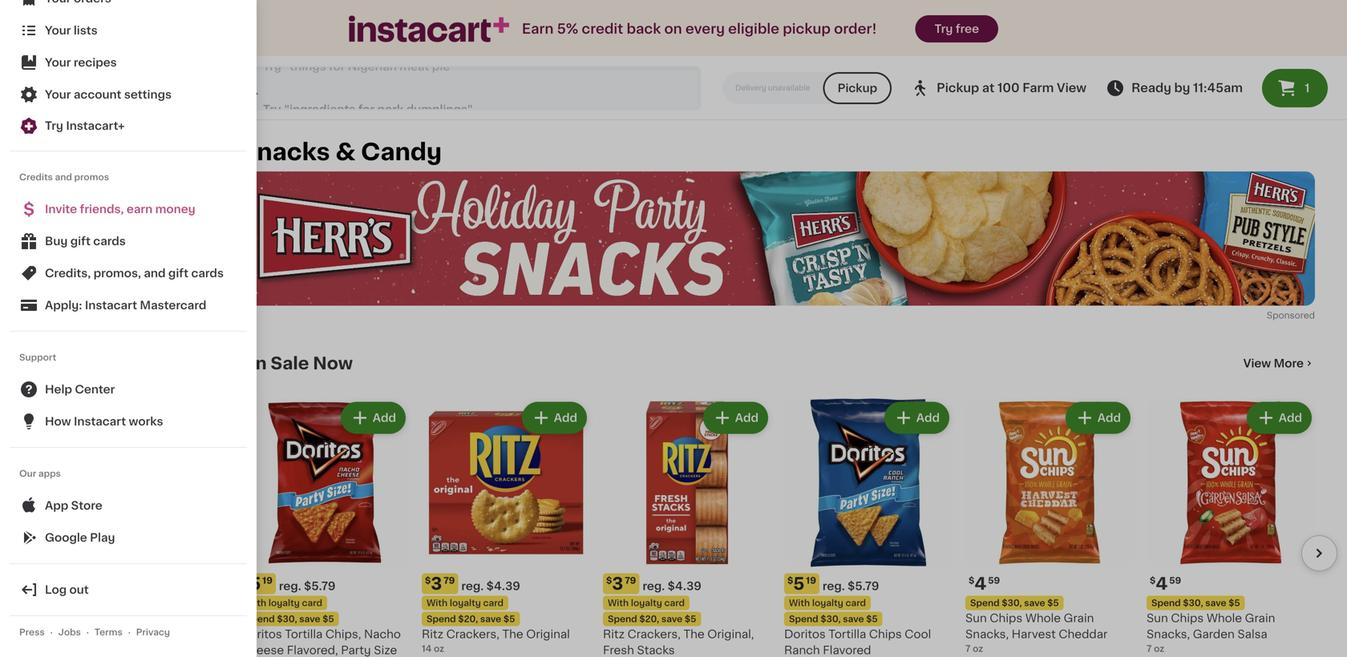 Task type: describe. For each thing, give the bounding box(es) containing it.
all stores link
[[55, 66, 212, 111]]

whole for garden
[[1207, 613, 1243, 625]]

$5.79 inside $ 5 19 reg. $5.79 with loyalty card spend $30, save $5 doritos tortilla chips cool ranch flavored
[[848, 581, 880, 592]]

$ 5 19 reg. $5.79 with loyalty card spend $30, save $5 doritos tortilla chips cool ranch flavored
[[785, 576, 932, 657]]

now
[[313, 355, 353, 372]]

sun for sun chips whole grain snacks, harvest cheddar
[[966, 613, 987, 625]]

back
[[627, 22, 661, 36]]

save inside $ 5 19 reg. $5.79 with loyalty card spend $30, save $5 doritos tortilla chips cool ranch flavored
[[843, 615, 864, 624]]

candy for snacks & candy link
[[76, 260, 114, 271]]

• sponsored: remember herr's for you holiday party image
[[241, 172, 1316, 306]]

google play link
[[10, 522, 247, 554]]

flavored
[[823, 645, 872, 657]]

gift inside buy gift cards link
[[70, 236, 91, 247]]

support element
[[10, 374, 247, 438]]

play
[[90, 533, 115, 544]]

credits,
[[45, 268, 91, 279]]

lists
[[74, 25, 98, 36]]

press link
[[16, 627, 48, 639]]

1 horizontal spatial snacks & candy
[[241, 141, 442, 164]]

log
[[45, 585, 67, 596]]

crackers
[[29, 290, 79, 302]]

your recipes link
[[10, 47, 247, 79]]

log out
[[45, 585, 89, 596]]

satisfaction
[[68, 211, 121, 219]]

instacart logo image
[[55, 79, 151, 98]]

try for try instacart+
[[45, 120, 63, 132]]

loyalty for 14
[[450, 599, 481, 608]]

reg. for 14
[[462, 581, 484, 592]]

& for dairy & eggs link at left
[[53, 168, 63, 180]]

spend inside 5 19 reg. $5.79 with loyalty card spend $30, save $5 doritos tortilla chips, nacho cheese flavored, party size
[[245, 615, 275, 624]]

crackers link
[[10, 281, 195, 311]]

& for snacks & candy link
[[64, 260, 73, 271]]

nuts & trail mix
[[29, 443, 116, 454]]

4 $ from the left
[[969, 577, 975, 586]]

app store link
[[10, 490, 247, 522]]

instacart plus icon image
[[349, 16, 509, 42]]

help
[[45, 384, 72, 395]]

with loyalty card price $5.19. original price $5.79. element for 19
[[241, 574, 409, 595]]

1 button
[[1263, 69, 1328, 107]]

flavored,
[[287, 645, 338, 657]]

19 inside 5 19 reg. $5.79 with loyalty card spend $30, save $5 doritos tortilla chips, nacho cheese flavored, party size
[[263, 577, 273, 586]]

0 horizontal spatial fruit
[[29, 595, 54, 606]]

$4.39 for original,
[[668, 581, 702, 592]]

1 vertical spatial view
[[1244, 358, 1272, 369]]

grain for salsa
[[1246, 613, 1276, 625]]

$ for fresh
[[606, 577, 612, 586]]

add button for sun chips whole grain snacks, harvest cheddar
[[1068, 404, 1130, 433]]

our apps element
[[10, 490, 247, 554]]

11:45am
[[1194, 82, 1243, 94]]

view more link
[[1244, 356, 1316, 372]]

chips inside sun chips whole grain snacks, garden salsa 7 oz
[[1172, 613, 1204, 625]]

promos
[[74, 173, 109, 182]]

money
[[155, 204, 195, 215]]

credits and promos
[[19, 173, 109, 182]]

candy for chocolate & candy link
[[102, 382, 139, 393]]

oz inside $ 3 79 reg. $4.39 with loyalty card spend $20, save $5 ritz crackers, the original 14 oz
[[434, 645, 445, 654]]

press · jobs · terms · privacy
[[19, 629, 170, 637]]

$5 inside $ 3 79 reg. $4.39 with loyalty card spend $20, save $5 ritz crackers, the original 14 oz
[[504, 615, 515, 624]]

jobs link
[[55, 627, 84, 639]]

try instacart+
[[45, 120, 125, 132]]

store
[[104, 195, 128, 203]]

loyalty for ranch
[[813, 599, 844, 608]]

$ for 14
[[425, 577, 431, 586]]

tortilla inside 5 19 reg. $5.79 with loyalty card spend $30, save $5 doritos tortilla chips, nacho cheese flavored, party size
[[285, 629, 323, 641]]

& for meat & seafood "link"
[[52, 229, 61, 241]]

jobs
[[58, 629, 81, 637]]

instacart for apply:
[[85, 300, 137, 311]]

dairy & eggs
[[19, 168, 94, 180]]

nsored
[[1285, 311, 1316, 320]]

sun for sun chips whole grain snacks, garden salsa
[[1147, 613, 1169, 625]]

settings
[[124, 89, 172, 100]]

cool
[[905, 629, 932, 641]]

add shoppers club to save
[[36, 227, 159, 235]]

all
[[168, 85, 180, 93]]

oz for sun chips whole grain snacks, harvest cheddar
[[973, 645, 984, 654]]

add for doritos tortilla chips cool ranch flavored
[[917, 413, 940, 424]]

1 product group from the left
[[241, 399, 409, 658]]

100
[[998, 82, 1020, 94]]

5 $ from the left
[[1150, 577, 1156, 586]]

cookies
[[29, 351, 75, 363]]

ritz for fresh
[[603, 629, 625, 641]]

$30, up 'harvest'
[[1002, 599, 1022, 608]]

with loyalty card price $5.19. original price $5.79. element for 5
[[785, 574, 953, 595]]

with loyalty card price $3.79. original price $4.39. element for ritz crackers, the original
[[422, 574, 590, 595]]

7 for sun chips whole grain snacks, harvest cheddar
[[966, 645, 971, 654]]

popcorn
[[29, 626, 77, 637]]

how instacart works link
[[10, 406, 247, 438]]

try for try free
[[935, 23, 953, 34]]

dried
[[29, 473, 60, 485]]

cheddar
[[1059, 629, 1108, 641]]

card for 14
[[483, 599, 504, 608]]

gelatin
[[91, 321, 131, 332]]

our
[[19, 470, 36, 479]]

chips inside chips link
[[29, 504, 62, 515]]

6 product group from the left
[[1147, 399, 1316, 658]]

apply:
[[45, 300, 82, 311]]

try instacart+ image
[[19, 116, 39, 136]]

ready
[[1132, 82, 1172, 94]]

to
[[126, 227, 136, 235]]

sale
[[271, 355, 309, 372]]

cookies & sweet treats
[[29, 351, 162, 363]]

& for nuts & trail mix link
[[59, 443, 68, 454]]

79 for stacks
[[625, 577, 636, 586]]

3 product group from the left
[[603, 399, 772, 658]]

more snacks
[[29, 565, 101, 576]]

3 for fresh
[[612, 576, 624, 593]]

by
[[1175, 82, 1191, 94]]

nuts & trail mix link
[[10, 433, 195, 464]]

credits, promos, and gift cards link
[[10, 258, 247, 290]]

earn
[[522, 22, 554, 36]]

5 product group from the left
[[966, 399, 1134, 658]]

card inside 5 19 reg. $5.79 with loyalty card spend $30, save $5 doritos tortilla chips, nacho cheese flavored, party size
[[302, 599, 323, 608]]

$ for ranch
[[788, 577, 794, 586]]

buy gift cards link
[[10, 225, 247, 258]]

pudding & gelatin link
[[10, 311, 195, 342]]

more snacks link
[[10, 555, 195, 586]]

add for ritz crackers, the original, fresh stacks
[[735, 413, 759, 424]]

add for doritos tortilla chips, nacho cheese flavored, party size
[[373, 413, 396, 424]]

reg. for fresh
[[643, 581, 665, 592]]

& for chocolate & candy link
[[90, 382, 99, 393]]

eggs
[[65, 168, 94, 180]]

recipes
[[19, 107, 66, 119]]

view inside popup button
[[1057, 82, 1087, 94]]

pudding & gelatin
[[29, 321, 131, 332]]

applesauce
[[102, 595, 169, 606]]

card for ranch
[[846, 599, 866, 608]]

nacho
[[364, 629, 401, 641]]

stores
[[182, 85, 211, 93]]

spend $30, save $5 for harvest
[[971, 599, 1059, 608]]

snacks, for sun chips whole grain snacks, harvest cheddar
[[966, 629, 1009, 641]]

credits and promos element
[[10, 193, 247, 322]]

0 horizontal spatial cards
[[93, 236, 126, 247]]

center
[[75, 384, 115, 395]]

card for fresh
[[665, 599, 685, 608]]

beverages
[[19, 199, 81, 210]]

your for your lists
[[45, 25, 71, 36]]

pretzels
[[91, 626, 137, 637]]

your for your recipes
[[45, 57, 71, 68]]

1 horizontal spatial more
[[1274, 358, 1304, 369]]

try free
[[935, 23, 980, 34]]

fresh
[[603, 645, 634, 657]]

friends,
[[80, 204, 124, 215]]

3 for 14
[[431, 576, 442, 593]]

add for ritz crackers, the original
[[554, 413, 578, 424]]

recipes link
[[10, 98, 195, 128]]

19 inside $ 5 19 reg. $5.79 with loyalty card spend $30, save $5 doritos tortilla chips cool ranch flavored
[[806, 577, 817, 586]]

1 horizontal spatial fruit
[[63, 473, 88, 485]]

5 inside 5 19 reg. $5.79 with loyalty card spend $30, save $5 doritos tortilla chips, nacho cheese flavored, party size
[[250, 576, 261, 593]]

on
[[241, 355, 267, 372]]

pickup button
[[824, 72, 892, 104]]

59 for sun chips whole grain snacks, harvest cheddar
[[989, 577, 1000, 586]]

the for original
[[503, 629, 524, 641]]

crackers, for stacks
[[628, 629, 681, 641]]

item carousel region
[[241, 393, 1338, 658]]

meat & seafood link
[[10, 220, 195, 250]]



Task type: locate. For each thing, give the bounding box(es) containing it.
3 inside $ 3 79 reg. $4.39 with loyalty card spend $20, save $5 ritz crackers, the original 14 oz
[[431, 576, 442, 593]]

snacks, left garden
[[1147, 629, 1191, 641]]

service type group
[[723, 72, 892, 104]]

terms link
[[91, 627, 126, 639]]

save inside 5 19 reg. $5.79 with loyalty card spend $30, save $5 doritos tortilla chips, nacho cheese flavored, party size
[[299, 615, 321, 624]]

1 horizontal spatial gift
[[168, 268, 189, 279]]

ritz for 14
[[422, 629, 444, 641]]

1 sun from the left
[[966, 613, 987, 625]]

try down recipes
[[45, 120, 63, 132]]

gift up mastercard
[[168, 268, 189, 279]]

1 4 from the left
[[975, 576, 987, 593]]

reg. inside $ 5 19 reg. $5.79 with loyalty card spend $30, save $5 doritos tortilla chips cool ranch flavored
[[823, 581, 845, 592]]

spend inside $ 3 79 reg. $4.39 with loyalty card spend $20, save $5 ritz crackers, the original 14 oz
[[427, 615, 456, 624]]

$30, up cheese
[[277, 615, 297, 624]]

fruit left cups
[[29, 595, 54, 606]]

1 horizontal spatial sun
[[1147, 613, 1169, 625]]

invite friends, earn money
[[45, 204, 195, 215]]

harvest
[[1012, 629, 1056, 641]]

1 card from the left
[[302, 599, 323, 608]]

whole for harvest
[[1026, 613, 1061, 625]]

ritz up 14
[[422, 629, 444, 641]]

4 reg. from the left
[[823, 581, 845, 592]]

0 horizontal spatial 19
[[263, 577, 273, 586]]

$5.79 up chips,
[[304, 581, 336, 592]]

5 add button from the left
[[1068, 404, 1130, 433]]

the left original, at the right of the page
[[684, 629, 705, 641]]

$5.79 up flavored
[[848, 581, 880, 592]]

wegmans
[[73, 176, 131, 187]]

0 horizontal spatial 3
[[431, 576, 442, 593]]

help center
[[45, 384, 115, 395]]

your inside your account settings link
[[45, 89, 71, 100]]

1 horizontal spatial pickup
[[937, 82, 980, 94]]

1 horizontal spatial 19
[[806, 577, 817, 586]]

reg. inside $ 3 79 reg. $4.39 with loyalty card spend $20, save $5 ritz crackers, the original 14 oz
[[462, 581, 484, 592]]

your down your lists
[[45, 57, 71, 68]]

spend up sun chips whole grain snacks, garden salsa 7 oz
[[1152, 599, 1181, 608]]

1 horizontal spatial $5.79
[[848, 581, 880, 592]]

1 5 from the left
[[250, 576, 261, 593]]

4 up sun chips whole grain snacks, garden salsa 7 oz
[[1156, 576, 1168, 593]]

2 ritz from the left
[[603, 629, 625, 641]]

2 spend $30, save $5 from the left
[[1152, 599, 1241, 608]]

1 vertical spatial try
[[45, 120, 63, 132]]

2 your from the top
[[45, 57, 71, 68]]

2 $5.79 from the left
[[848, 581, 880, 592]]

1 19 from the left
[[263, 577, 273, 586]]

5 inside $ 5 19 reg. $5.79 with loyalty card spend $30, save $5 doritos tortilla chips cool ranch flavored
[[794, 576, 805, 593]]

7 inside sun chips whole grain snacks, harvest cheddar 7 oz
[[966, 645, 971, 654]]

credits
[[19, 173, 53, 182]]

chips up 'harvest'
[[990, 613, 1023, 625]]

7 for sun chips whole grain snacks, garden salsa
[[1147, 645, 1152, 654]]

pickup left 'at'
[[937, 82, 980, 94]]

prices
[[130, 195, 158, 203]]

3 add button from the left
[[705, 404, 767, 433]]

1 horizontal spatial ritz
[[603, 629, 625, 641]]

3 oz from the left
[[1154, 645, 1165, 654]]

3 reg. from the left
[[643, 581, 665, 592]]

tortilla up flavored,
[[285, 629, 323, 641]]

instacart up nuts & trail mix link
[[74, 416, 126, 428]]

with for 14
[[427, 599, 448, 608]]

buy gift cards
[[45, 236, 126, 247]]

original
[[526, 629, 570, 641]]

reg. for ranch
[[823, 581, 845, 592]]

pickup inside popup button
[[937, 82, 980, 94]]

the left original at the left of page
[[503, 629, 524, 641]]

save inside $ 3 79 reg. $4.39 with loyalty card spend $20, save $5 ritz crackers, the original, fresh stacks
[[662, 615, 683, 624]]

4 product group from the left
[[785, 399, 953, 658]]

7
[[966, 645, 971, 654], [1147, 645, 1152, 654]]

your account settings
[[45, 89, 172, 100]]

chips
[[29, 504, 62, 515], [990, 613, 1023, 625], [1172, 613, 1204, 625], [869, 629, 902, 641]]

chips inside $ 5 19 reg. $5.79 with loyalty card spend $30, save $5 doritos tortilla chips cool ranch flavored
[[869, 629, 902, 641]]

with loyalty card price $5.19. original price $5.79. element
[[241, 574, 409, 595], [785, 574, 953, 595]]

0 vertical spatial snacks & candy
[[241, 141, 442, 164]]

the inside $ 3 79 reg. $4.39 with loyalty card spend $20, save $5 ritz crackers, the original, fresh stacks
[[684, 629, 705, 641]]

1 $20, from the left
[[458, 615, 478, 624]]

with up fresh
[[608, 599, 629, 608]]

3
[[431, 576, 442, 593], [612, 576, 624, 593]]

ranch
[[785, 645, 820, 657]]

0 horizontal spatial 79
[[444, 577, 455, 586]]

add button for doritos tortilla chips, nacho cheese flavored, party size
[[342, 404, 404, 433]]

and up mastercard
[[144, 268, 166, 279]]

2 vertical spatial your
[[45, 89, 71, 100]]

ritz
[[422, 629, 444, 641], [603, 629, 625, 641]]

3 loyalty from the left
[[631, 599, 662, 608]]

0 horizontal spatial 4
[[975, 576, 987, 593]]

1 vertical spatial snacks & candy
[[19, 260, 114, 271]]

with up cheese
[[245, 599, 266, 608]]

oz inside sun chips whole grain snacks, garden salsa 7 oz
[[1154, 645, 1165, 654]]

spend up cheese
[[245, 615, 275, 624]]

2 with loyalty card price $3.79. original price $4.39. element from the left
[[603, 574, 772, 595]]

$20, for oz
[[458, 615, 478, 624]]

$30, up sun chips whole grain snacks, garden salsa 7 oz
[[1184, 599, 1204, 608]]

1 horizontal spatial cards
[[191, 268, 224, 279]]

at
[[983, 82, 995, 94]]

1 oz from the left
[[434, 645, 445, 654]]

google play
[[45, 533, 115, 544]]

0 vertical spatial instacart
[[85, 300, 137, 311]]

original,
[[708, 629, 754, 641]]

with for fresh
[[608, 599, 629, 608]]

1 tortilla from the left
[[285, 629, 323, 641]]

3 up fresh
[[612, 576, 624, 593]]

guarantee
[[123, 211, 170, 219]]

$5 inside $ 5 19 reg. $5.79 with loyalty card spend $30, save $5 doritos tortilla chips cool ranch flavored
[[867, 615, 878, 624]]

0 horizontal spatial spend $30, save $5
[[971, 599, 1059, 608]]

gift down shoppers
[[70, 236, 91, 247]]

& for 'popcorn & pretzels' link
[[80, 626, 89, 637]]

card inside $ 3 79 reg. $4.39 with loyalty card spend $20, save $5 ritz crackers, the original 14 oz
[[483, 599, 504, 608]]

$30, inside 5 19 reg. $5.79 with loyalty card spend $30, save $5 doritos tortilla chips, nacho cheese flavored, party size
[[277, 615, 297, 624]]

0 horizontal spatial ritz
[[422, 629, 444, 641]]

with for ranch
[[789, 599, 810, 608]]

loyalty inside $ 3 79 reg. $4.39 with loyalty card spend $20, save $5 ritz crackers, the original 14 oz
[[450, 599, 481, 608]]

your left lists
[[45, 25, 71, 36]]

0 horizontal spatial with loyalty card price $3.79. original price $4.39. element
[[422, 574, 590, 595]]

& for pudding & gelatin link
[[79, 321, 88, 332]]

4 with from the left
[[789, 599, 810, 608]]

3 with from the left
[[608, 599, 629, 608]]

instacart inside how instacart works link
[[74, 416, 126, 428]]

2 79 from the left
[[625, 577, 636, 586]]

loyalty for fresh
[[631, 599, 662, 608]]

$ inside $ 5 19 reg. $5.79 with loyalty card spend $30, save $5 doritos tortilla chips cool ranch flavored
[[788, 577, 794, 586]]

chocolate & candy link
[[10, 372, 195, 403]]

snacks, left 'harvest'
[[966, 629, 1009, 641]]

2 $ 4 59 from the left
[[1150, 576, 1182, 593]]

2 horizontal spatial fruit
[[103, 473, 128, 485]]

19
[[263, 577, 273, 586], [806, 577, 817, 586]]

0 horizontal spatial with loyalty card price $5.19. original price $5.79. element
[[241, 574, 409, 595]]

$ inside $ 3 79 reg. $4.39 with loyalty card spend $20, save $5 ritz crackers, the original, fresh stacks
[[606, 577, 612, 586]]

wegmans link
[[73, 140, 131, 189]]

grain up cheddar
[[1064, 613, 1095, 625]]

1 vertical spatial your
[[45, 57, 71, 68]]

1 spend $30, save $5 from the left
[[971, 599, 1059, 608]]

0 horizontal spatial tortilla
[[285, 629, 323, 641]]

fruit cups & applesauce link
[[10, 586, 195, 616]]

1 horizontal spatial $20,
[[640, 615, 660, 624]]

crackers, inside $ 3 79 reg. $4.39 with loyalty card spend $20, save $5 ritz crackers, the original 14 oz
[[446, 629, 500, 641]]

loyalty inside $ 5 19 reg. $5.79 with loyalty card spend $30, save $5 doritos tortilla chips cool ranch flavored
[[813, 599, 844, 608]]

0 horizontal spatial ·
[[50, 629, 53, 637]]

1 horizontal spatial 4
[[1156, 576, 1168, 593]]

$ 4 59 up sun chips whole grain snacks, garden salsa 7 oz
[[1150, 576, 1182, 593]]

save inside the add shoppers club to save link
[[138, 227, 159, 235]]

chips left cool
[[869, 629, 902, 641]]

1 $ from the left
[[425, 577, 431, 586]]

3 up 14
[[431, 576, 442, 593]]

4 for sun chips whole grain snacks, garden salsa
[[1156, 576, 1168, 593]]

1 reg. from the left
[[279, 581, 301, 592]]

oz for sun chips whole grain snacks, garden salsa
[[1154, 645, 1165, 654]]

1 horizontal spatial snacks,
[[1147, 629, 1191, 641]]

$
[[425, 577, 431, 586], [606, 577, 612, 586], [788, 577, 794, 586], [969, 577, 975, 586], [1150, 577, 1156, 586]]

& inside "link"
[[52, 229, 61, 241]]

garden
[[1193, 629, 1235, 641]]

1 the from the left
[[503, 629, 524, 641]]

0 horizontal spatial snacks,
[[966, 629, 1009, 641]]

reg.
[[279, 581, 301, 592], [462, 581, 484, 592], [643, 581, 665, 592], [823, 581, 845, 592]]

whole inside sun chips whole grain snacks, garden salsa 7 oz
[[1207, 613, 1243, 625]]

more up log
[[29, 565, 58, 576]]

sun inside sun chips whole grain snacks, garden salsa 7 oz
[[1147, 613, 1169, 625]]

0 horizontal spatial and
[[55, 173, 72, 182]]

1 horizontal spatial 79
[[625, 577, 636, 586]]

reg. inside $ 3 79 reg. $4.39 with loyalty card spend $20, save $5 ritz crackers, the original, fresh stacks
[[643, 581, 665, 592]]

$ inside $ 3 79 reg. $4.39 with loyalty card spend $20, save $5 ritz crackers, the original 14 oz
[[425, 577, 431, 586]]

1 59 from the left
[[989, 577, 1000, 586]]

doritos inside 5 19 reg. $5.79 with loyalty card spend $30, save $5 doritos tortilla chips, nacho cheese flavored, party size
[[241, 629, 282, 641]]

5 up cheese
[[250, 576, 261, 593]]

1 vertical spatial instacart
[[74, 416, 126, 428]]

1 horizontal spatial 7
[[1147, 645, 1152, 654]]

more down nsored
[[1274, 358, 1304, 369]]

4 card from the left
[[846, 599, 866, 608]]

tortilla up flavored
[[829, 629, 867, 641]]

with inside $ 3 79 reg. $4.39 with loyalty card spend $20, save $5 ritz crackers, the original, fresh stacks
[[608, 599, 629, 608]]

0 horizontal spatial $20,
[[458, 615, 478, 624]]

0 horizontal spatial $ 4 59
[[969, 576, 1000, 593]]

1 horizontal spatial $ 4 59
[[1150, 576, 1182, 593]]

spend inside $ 5 19 reg. $5.79 with loyalty card spend $30, save $5 doritos tortilla chips cool ranch flavored
[[789, 615, 819, 624]]

1 horizontal spatial crackers,
[[628, 629, 681, 641]]

tortilla inside $ 5 19 reg. $5.79 with loyalty card spend $30, save $5 doritos tortilla chips cool ranch flavored
[[829, 629, 867, 641]]

in-
[[92, 195, 104, 203]]

spend up fresh
[[608, 615, 637, 624]]

chips link
[[10, 494, 195, 525]]

with inside $ 3 79 reg. $4.39 with loyalty card spend $20, save $5 ritz crackers, the original 14 oz
[[427, 599, 448, 608]]

help center link
[[10, 374, 247, 406]]

2 · from the left
[[86, 629, 89, 637]]

0 horizontal spatial sun
[[966, 613, 987, 625]]

1 horizontal spatial and
[[144, 268, 166, 279]]

more
[[1274, 358, 1304, 369], [29, 565, 58, 576]]

pickup down the order!
[[838, 83, 878, 94]]

crackers, for oz
[[446, 629, 500, 641]]

instacart up gelatin
[[85, 300, 137, 311]]

party
[[341, 645, 371, 657]]

1 loyalty from the left
[[269, 599, 300, 608]]

ritz inside $ 3 79 reg. $4.39 with loyalty card spend $20, save $5 ritz crackers, the original, fresh stacks
[[603, 629, 625, 641]]

1 horizontal spatial 3
[[612, 576, 624, 593]]

19 up cheese
[[263, 577, 273, 586]]

your inside your lists link
[[45, 25, 71, 36]]

0 horizontal spatial gift
[[70, 236, 91, 247]]

2 doritos from the left
[[785, 629, 826, 641]]

0 vertical spatial cards
[[93, 236, 126, 247]]

2 reg. from the left
[[462, 581, 484, 592]]

1 horizontal spatial try
[[935, 23, 953, 34]]

5
[[250, 576, 261, 593], [794, 576, 805, 593]]

0 horizontal spatial snacks & candy
[[19, 260, 114, 271]]

$4.39 inside $ 3 79 reg. $4.39 with loyalty card spend $20, save $5 ritz crackers, the original 14 oz
[[487, 581, 521, 592]]

product group
[[241, 399, 409, 658], [422, 399, 590, 658], [603, 399, 772, 658], [785, 399, 953, 658], [966, 399, 1134, 658], [1147, 399, 1316, 658]]

your up recipes
[[45, 89, 71, 100]]

whole inside sun chips whole grain snacks, harvest cheddar 7 oz
[[1026, 613, 1061, 625]]

$ 3 79 reg. $4.39 with loyalty card spend $20, save $5 ritz crackers, the original 14 oz
[[422, 576, 570, 654]]

· left 'jobs'
[[50, 629, 53, 637]]

2 oz from the left
[[973, 645, 984, 654]]

· right 'jobs'
[[86, 629, 89, 637]]

1 $5.79 from the left
[[304, 581, 336, 592]]

gift inside credits, promos, and gift cards link
[[168, 268, 189, 279]]

0 horizontal spatial $5.79
[[304, 581, 336, 592]]

0 horizontal spatial try
[[45, 120, 63, 132]]

2 loyalty from the left
[[450, 599, 481, 608]]

with loyalty card price $3.79. original price $4.39. element up original, at the right of the page
[[603, 574, 772, 595]]

spend inside $ 3 79 reg. $4.39 with loyalty card spend $20, save $5 ritz crackers, the original, fresh stacks
[[608, 615, 637, 624]]

$20,
[[458, 615, 478, 624], [640, 615, 660, 624]]

$ 4 59 for sun chips whole grain snacks, garden salsa
[[1150, 576, 1182, 593]]

cards up mastercard
[[191, 268, 224, 279]]

1 $4.39 from the left
[[487, 581, 521, 592]]

3 your from the top
[[45, 89, 71, 100]]

1 vertical spatial cards
[[191, 268, 224, 279]]

1 horizontal spatial with loyalty card price $3.79. original price $4.39. element
[[603, 574, 772, 595]]

instacart for how
[[74, 416, 126, 428]]

2 snacks, from the left
[[1147, 629, 1191, 641]]

1 horizontal spatial ·
[[86, 629, 89, 637]]

with up ranch
[[789, 599, 810, 608]]

0 horizontal spatial doritos
[[241, 629, 282, 641]]

1 vertical spatial more
[[29, 565, 58, 576]]

reg. inside 5 19 reg. $5.79 with loyalty card spend $30, save $5 doritos tortilla chips, nacho cheese flavored, party size
[[279, 581, 301, 592]]

pickup for pickup
[[838, 83, 878, 94]]

spend $30, save $5 up sun chips whole grain snacks, garden salsa 7 oz
[[1152, 599, 1241, 608]]

0 vertical spatial candy
[[361, 141, 442, 164]]

$4.39 inside $ 3 79 reg. $4.39 with loyalty card spend $20, save $5 ritz crackers, the original, fresh stacks
[[668, 581, 702, 592]]

2 4 from the left
[[1156, 576, 1168, 593]]

1 horizontal spatial 59
[[1170, 577, 1182, 586]]

None search field
[[229, 66, 702, 111]]

spend
[[971, 599, 1000, 608], [1152, 599, 1181, 608], [245, 615, 275, 624], [427, 615, 456, 624], [608, 615, 637, 624], [789, 615, 819, 624]]

support
[[19, 353, 56, 362]]

3 card from the left
[[665, 599, 685, 608]]

club
[[103, 227, 124, 235]]

your account settings link
[[10, 79, 247, 111]]

2 add button from the left
[[524, 404, 586, 433]]

1 vertical spatial gift
[[168, 268, 189, 279]]

4 for sun chips whole grain snacks, harvest cheddar
[[975, 576, 987, 593]]

whole up garden
[[1207, 613, 1243, 625]]

&
[[336, 141, 356, 164], [53, 168, 63, 180], [52, 229, 61, 241], [64, 260, 73, 271], [79, 321, 88, 332], [78, 351, 87, 363], [90, 382, 99, 393], [59, 443, 68, 454], [91, 473, 100, 485], [90, 595, 99, 606], [80, 626, 89, 637]]

instacart inside "apply: instacart mastercard" button
[[85, 300, 137, 311]]

1 grain from the left
[[1064, 613, 1095, 625]]

earn
[[127, 204, 153, 215]]

7 inside sun chips whole grain snacks, garden salsa 7 oz
[[1147, 645, 1152, 654]]

4 add button from the left
[[886, 404, 948, 433]]

crackers, inside $ 3 79 reg. $4.39 with loyalty card spend $20, save $5 ritz crackers, the original, fresh stacks
[[628, 629, 681, 641]]

grain for cheddar
[[1064, 613, 1095, 625]]

59 up sun chips whole grain snacks, garden salsa 7 oz
[[1170, 577, 1182, 586]]

loyalty inside 5 19 reg. $5.79 with loyalty card spend $30, save $5 doritos tortilla chips, nacho cheese flavored, party size
[[269, 599, 300, 608]]

grain inside sun chips whole grain snacks, harvest cheddar 7 oz
[[1064, 613, 1095, 625]]

spo
[[1267, 311, 1285, 320]]

and up higher
[[55, 173, 72, 182]]

0 vertical spatial and
[[55, 173, 72, 182]]

0 horizontal spatial more
[[29, 565, 58, 576]]

nuts
[[29, 443, 56, 454]]

100% satisfaction guarantee button
[[25, 205, 180, 221]]

spend $30, save $5 up 'harvest'
[[971, 599, 1059, 608]]

1 with from the left
[[245, 599, 266, 608]]

$ 4 59 up sun chips whole grain snacks, harvest cheddar 7 oz
[[969, 576, 1000, 593]]

$5.79 inside 5 19 reg. $5.79 with loyalty card spend $30, save $5 doritos tortilla chips, nacho cheese flavored, party size
[[304, 581, 336, 592]]

and
[[55, 173, 72, 182], [144, 268, 166, 279]]

ritz up fresh
[[603, 629, 625, 641]]

2 horizontal spatial ·
[[128, 629, 131, 637]]

19 up ranch
[[806, 577, 817, 586]]

credit
[[582, 22, 624, 36]]

with inside $ 5 19 reg. $5.79 with loyalty card spend $30, save $5 doritos tortilla chips cool ranch flavored
[[789, 599, 810, 608]]

privacy
[[136, 629, 170, 637]]

100%
[[41, 211, 65, 219]]

$20, inside $ 3 79 reg. $4.39 with loyalty card spend $20, save $5 ritz crackers, the original, fresh stacks
[[640, 615, 660, 624]]

2 whole from the left
[[1207, 613, 1243, 625]]

snacks & candy
[[241, 141, 442, 164], [19, 260, 114, 271]]

2 product group from the left
[[422, 399, 590, 658]]

$30, inside $ 5 19 reg. $5.79 with loyalty card spend $30, save $5 doritos tortilla chips cool ranch flavored
[[821, 615, 841, 624]]

higher than in-store prices link
[[37, 193, 168, 205]]

crackers, up stacks
[[628, 629, 681, 641]]

1 with loyalty card price $5.19. original price $5.79. element from the left
[[241, 574, 409, 595]]

2 7 from the left
[[1147, 645, 1152, 654]]

snack bars link
[[10, 403, 195, 433]]

doritos up cheese
[[241, 629, 282, 641]]

2 with loyalty card price $5.19. original price $5.79. element from the left
[[785, 574, 953, 595]]

4 up sun chips whole grain snacks, harvest cheddar 7 oz
[[975, 576, 987, 593]]

1 3 from the left
[[431, 576, 442, 593]]

1 doritos from the left
[[241, 629, 282, 641]]

with loyalty card price $3.79. original price $4.39. element
[[422, 574, 590, 595], [603, 574, 772, 595]]

privacy link
[[133, 627, 173, 639]]

2 the from the left
[[684, 629, 705, 641]]

order!
[[834, 22, 877, 36]]

1 $ 4 59 from the left
[[969, 576, 1000, 593]]

79 for oz
[[444, 577, 455, 586]]

$5 inside 5 19 reg. $5.79 with loyalty card spend $30, save $5 doritos tortilla chips, nacho cheese flavored, party size
[[323, 615, 334, 624]]

spend up sun chips whole grain snacks, harvest cheddar 7 oz
[[971, 599, 1000, 608]]

with loyalty card price $5.19. original price $5.79. element up flavored
[[785, 574, 953, 595]]

your inside your recipes link
[[45, 57, 71, 68]]

0 horizontal spatial pickup
[[838, 83, 878, 94]]

1 snacks, from the left
[[966, 629, 1009, 641]]

spend up ranch
[[789, 615, 819, 624]]

0 vertical spatial more
[[1274, 358, 1304, 369]]

chocolate
[[29, 382, 87, 393]]

59 for sun chips whole grain snacks, garden salsa
[[1170, 577, 1182, 586]]

1 horizontal spatial spend $30, save $5
[[1152, 599, 1241, 608]]

with loyalty card price $5.19. original price $5.79. element up chips,
[[241, 574, 409, 595]]

card inside $ 5 19 reg. $5.79 with loyalty card spend $30, save $5 doritos tortilla chips cool ranch flavored
[[846, 599, 866, 608]]

0 horizontal spatial oz
[[434, 645, 445, 654]]

2 sun from the left
[[1147, 613, 1169, 625]]

1 horizontal spatial with loyalty card price $5.19. original price $5.79. element
[[785, 574, 953, 595]]

spend up 14
[[427, 615, 456, 624]]

1 horizontal spatial 5
[[794, 576, 805, 593]]

wegmans logo image
[[87, 140, 118, 170]]

1 horizontal spatial tortilla
[[829, 629, 867, 641]]

welcome dialog
[[0, 0, 257, 658]]

with loyalty card price $3.79. original price $4.39. element for ritz crackers, the original, fresh stacks
[[603, 574, 772, 595]]

1 crackers, from the left
[[446, 629, 500, 641]]

& for cookies & sweet treats link
[[78, 351, 87, 363]]

the for original,
[[684, 629, 705, 641]]

79 inside $ 3 79 reg. $4.39 with loyalty card spend $20, save $5 ritz crackers, the original, fresh stacks
[[625, 577, 636, 586]]

1 79 from the left
[[444, 577, 455, 586]]

popcorn & pretzels
[[29, 626, 137, 637]]

3 $ from the left
[[788, 577, 794, 586]]

1 horizontal spatial doritos
[[785, 629, 826, 641]]

promos,
[[94, 268, 141, 279]]

with loyalty card price $3.79. original price $4.39. element up original at the left of page
[[422, 574, 590, 595]]

$20, inside $ 3 79 reg. $4.39 with loyalty card spend $20, save $5 ritz crackers, the original 14 oz
[[458, 615, 478, 624]]

grain inside sun chips whole grain snacks, garden salsa 7 oz
[[1246, 613, 1276, 625]]

pickup for pickup at 100 farm view
[[937, 82, 980, 94]]

1 horizontal spatial view
[[1244, 358, 1272, 369]]

0 horizontal spatial 5
[[250, 576, 261, 593]]

1 horizontal spatial grain
[[1246, 613, 1276, 625]]

your recipes
[[45, 57, 117, 68]]

1 with loyalty card price $3.79. original price $4.39. element from the left
[[422, 574, 590, 595]]

add button for sun chips whole grain snacks, garden salsa
[[1249, 404, 1311, 433]]

2 horizontal spatial oz
[[1154, 645, 1165, 654]]

0 horizontal spatial 7
[[966, 645, 971, 654]]

on sale now link
[[241, 354, 353, 373]]

ritz inside $ 3 79 reg. $4.39 with loyalty card spend $20, save $5 ritz crackers, the original 14 oz
[[422, 629, 444, 641]]

try
[[935, 23, 953, 34], [45, 120, 63, 132]]

0 horizontal spatial the
[[503, 629, 524, 641]]

1 horizontal spatial the
[[684, 629, 705, 641]]

$5.79
[[304, 581, 336, 592], [848, 581, 880, 592]]

1 your from the top
[[45, 25, 71, 36]]

$ 4 59 for sun chips whole grain snacks, harvest cheddar
[[969, 576, 1000, 593]]

grain up the salsa
[[1246, 613, 1276, 625]]

0 horizontal spatial crackers,
[[446, 629, 500, 641]]

3 inside $ 3 79 reg. $4.39 with loyalty card spend $20, save $5 ritz crackers, the original, fresh stacks
[[612, 576, 624, 593]]

chips up garden
[[1172, 613, 1204, 625]]

1 horizontal spatial whole
[[1207, 613, 1243, 625]]

$4.39 for original
[[487, 581, 521, 592]]

100% satisfaction guarantee
[[41, 211, 170, 219]]

79 inside $ 3 79 reg. $4.39 with loyalty card spend $20, save $5 ritz crackers, the original 14 oz
[[444, 577, 455, 586]]

2 vertical spatial candy
[[102, 382, 139, 393]]

0 horizontal spatial view
[[1057, 82, 1087, 94]]

crackers, left original at the left of page
[[446, 629, 500, 641]]

than
[[69, 195, 90, 203]]

2 $ from the left
[[606, 577, 612, 586]]

2 $20, from the left
[[640, 615, 660, 624]]

snacks & candy link
[[10, 250, 195, 281]]

fruit right apps
[[63, 473, 88, 485]]

$30, up flavored
[[821, 615, 841, 624]]

1 vertical spatial and
[[144, 268, 166, 279]]

with inside 5 19 reg. $5.79 with loyalty card spend $30, save $5 doritos tortilla chips, nacho cheese flavored, party size
[[245, 599, 266, 608]]

sun inside sun chips whole grain snacks, harvest cheddar 7 oz
[[966, 613, 987, 625]]

cheese
[[241, 645, 284, 657]]

1 7 from the left
[[966, 645, 971, 654]]

the inside $ 3 79 reg. $4.39 with loyalty card spend $20, save $5 ritz crackers, the original 14 oz
[[503, 629, 524, 641]]

chips inside sun chips whole grain snacks, harvest cheddar 7 oz
[[990, 613, 1023, 625]]

with up 14
[[427, 599, 448, 608]]

0 horizontal spatial 59
[[989, 577, 1000, 586]]

59 up sun chips whole grain snacks, harvest cheddar 7 oz
[[989, 577, 1000, 586]]

2 59 from the left
[[1170, 577, 1182, 586]]

59
[[989, 577, 1000, 586], [1170, 577, 1182, 586]]

2 crackers, from the left
[[628, 629, 681, 641]]

doritos inside $ 5 19 reg. $5.79 with loyalty card spend $30, save $5 doritos tortilla chips cool ranch flavored
[[785, 629, 826, 641]]

add button for ritz crackers, the original
[[524, 404, 586, 433]]

0 horizontal spatial grain
[[1064, 613, 1095, 625]]

try instacart+ link
[[10, 111, 247, 141]]

chips down dried at left
[[29, 504, 62, 515]]

pudding
[[29, 321, 76, 332]]

add shoppers club to save link
[[36, 225, 169, 237]]

0 vertical spatial try
[[935, 23, 953, 34]]

$20, for stacks
[[640, 615, 660, 624]]

cups
[[57, 595, 87, 606]]

try left free at the top
[[935, 23, 953, 34]]

google
[[45, 533, 87, 544]]

fruit cups & applesauce
[[29, 595, 169, 606]]

2 tortilla from the left
[[829, 629, 867, 641]]

2 card from the left
[[483, 599, 504, 608]]

fruit up app store link
[[103, 473, 128, 485]]

snacks,
[[966, 629, 1009, 641], [1147, 629, 1191, 641]]

14
[[422, 645, 432, 654]]

save inside $ 3 79 reg. $4.39 with loyalty card spend $20, save $5 ritz crackers, the original 14 oz
[[480, 615, 502, 624]]

oz inside sun chips whole grain snacks, harvest cheddar 7 oz
[[973, 645, 984, 654]]

1 ritz from the left
[[422, 629, 444, 641]]

2 5 from the left
[[794, 576, 805, 593]]

1 horizontal spatial oz
[[973, 645, 984, 654]]

try inside try instacart+ link
[[45, 120, 63, 132]]

2 $4.39 from the left
[[668, 581, 702, 592]]

add for sun chips whole grain snacks, harvest cheddar
[[1098, 413, 1121, 424]]

view more
[[1244, 358, 1304, 369]]

cards down club
[[93, 236, 126, 247]]

2 19 from the left
[[806, 577, 817, 586]]

doritos up ranch
[[785, 629, 826, 641]]

2 grain from the left
[[1246, 613, 1276, 625]]

spend $30, save $5 for garden
[[1152, 599, 1241, 608]]

1 add button from the left
[[342, 404, 404, 433]]

0 horizontal spatial whole
[[1026, 613, 1061, 625]]

view right farm
[[1057, 82, 1087, 94]]

0 vertical spatial view
[[1057, 82, 1087, 94]]

loyalty inside $ 3 79 reg. $4.39 with loyalty card spend $20, save $5 ritz crackers, the original, fresh stacks
[[631, 599, 662, 608]]

$30,
[[1002, 599, 1022, 608], [1184, 599, 1204, 608], [277, 615, 297, 624], [821, 615, 841, 624]]

buy
[[45, 236, 68, 247]]

press
[[19, 629, 45, 637]]

card inside $ 3 79 reg. $4.39 with loyalty card spend $20, save $5 ritz crackers, the original, fresh stacks
[[665, 599, 685, 608]]

view down spo
[[1244, 358, 1272, 369]]

add for sun chips whole grain snacks, garden salsa
[[1279, 413, 1303, 424]]

5 up ranch
[[794, 576, 805, 593]]

snacks, inside sun chips whole grain snacks, harvest cheddar 7 oz
[[966, 629, 1009, 641]]

snacks, inside sun chips whole grain snacks, garden salsa 7 oz
[[1147, 629, 1191, 641]]

add button for ritz crackers, the original, fresh stacks
[[705, 404, 767, 433]]

0 horizontal spatial $4.39
[[487, 581, 521, 592]]

3 · from the left
[[128, 629, 131, 637]]

1 whole from the left
[[1026, 613, 1061, 625]]

whole up 'harvest'
[[1026, 613, 1061, 625]]

0 vertical spatial your
[[45, 25, 71, 36]]

chips,
[[326, 629, 361, 641]]

2 with from the left
[[427, 599, 448, 608]]

add button for doritos tortilla chips cool ranch flavored
[[886, 404, 948, 433]]

2 3 from the left
[[612, 576, 624, 593]]

pickup inside button
[[838, 83, 878, 94]]

1 horizontal spatial $4.39
[[668, 581, 702, 592]]

0 vertical spatial gift
[[70, 236, 91, 247]]

your for your account settings
[[45, 89, 71, 100]]

4 loyalty from the left
[[813, 599, 844, 608]]

on
[[665, 22, 682, 36]]

6 add button from the left
[[1249, 404, 1311, 433]]

seafood
[[64, 229, 112, 241]]

1 · from the left
[[50, 629, 53, 637]]

snacks, for sun chips whole grain snacks, garden salsa
[[1147, 629, 1191, 641]]

1 vertical spatial candy
[[76, 260, 114, 271]]

$5 inside $ 3 79 reg. $4.39 with loyalty card spend $20, save $5 ritz crackers, the original, fresh stacks
[[685, 615, 697, 624]]

· right terms in the bottom left of the page
[[128, 629, 131, 637]]



Task type: vqa. For each thing, say whether or not it's contained in the screenshot.
"$4.39" to the left
yes



